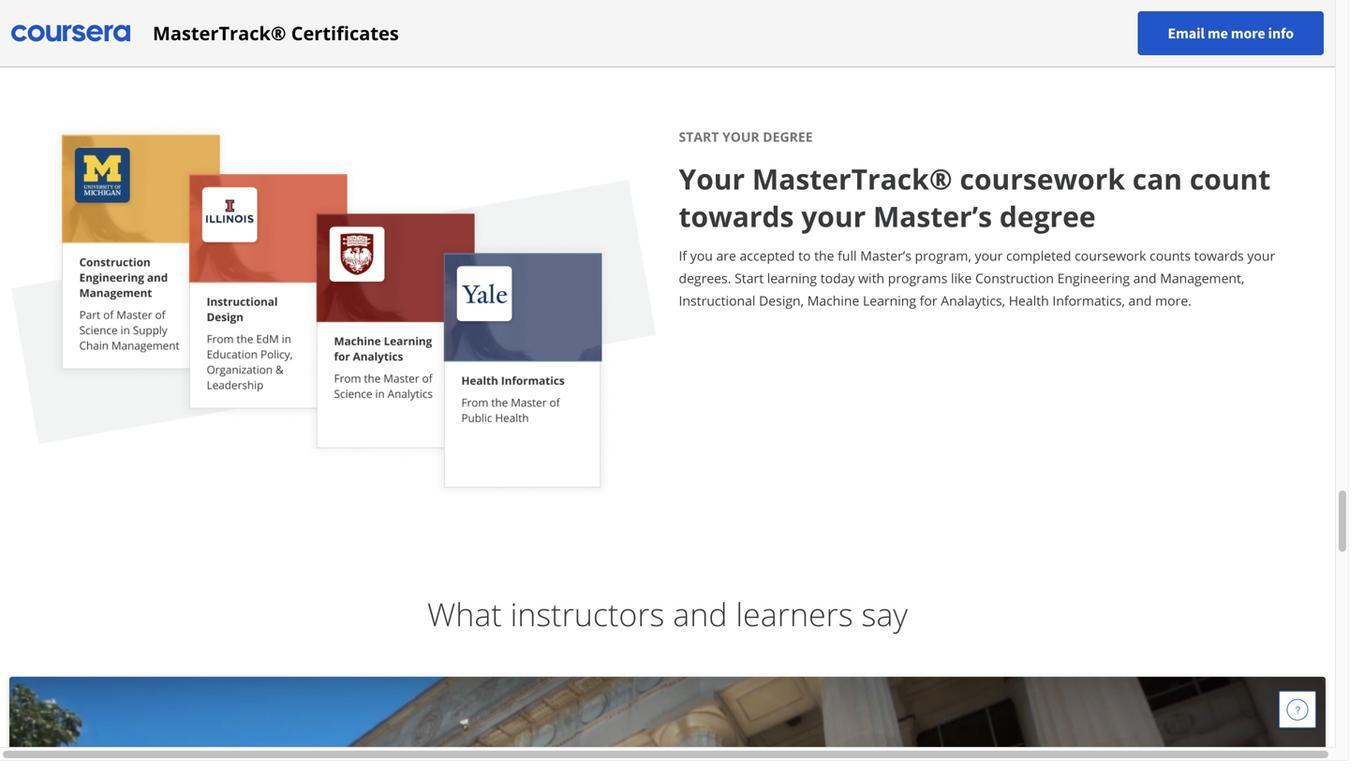 Task type: vqa. For each thing, say whether or not it's contained in the screenshot.
menu
no



Task type: describe. For each thing, give the bounding box(es) containing it.
towards inside your mastertrack® coursework can count towards your master's degree
[[679, 197, 794, 236]]

program,
[[915, 247, 972, 265]]

coursework inside if you are accepted to the full master's program, your completed coursework counts towards your degrees. start learning today with programs like construction engineering and management, instructional design, machine learning for analaytics, health informatics, and more.
[[1075, 247, 1146, 265]]

the
[[814, 247, 834, 265]]

certificates
[[291, 20, 399, 46]]

start inside if you are accepted to the full master's program, your completed coursework counts towards your degrees. start learning today with programs like construction engineering and management, instructional design, machine learning for analaytics, health informatics, and more.
[[735, 269, 764, 287]]

count
[[1190, 160, 1271, 198]]

start your degree
[[679, 128, 813, 146]]

degree
[[763, 128, 813, 146]]

today
[[821, 269, 855, 287]]

accepted
[[740, 247, 795, 265]]

info
[[1268, 24, 1294, 43]]

1 horizontal spatial your
[[975, 247, 1003, 265]]

engineering
[[1057, 269, 1130, 287]]

master's for program,
[[860, 247, 912, 265]]

counts
[[1150, 247, 1191, 265]]

your mastertrack® coursework can count towards your master's degree
[[679, 160, 1271, 236]]

with
[[858, 269, 885, 287]]

towards inside if you are accepted to the full master's program, your completed coursework counts towards your degrees. start learning today with programs like construction engineering and management, instructional design, machine learning for analaytics, health informatics, and more.
[[1194, 247, 1244, 265]]

are
[[716, 247, 736, 265]]

2 vertical spatial and
[[673, 593, 728, 636]]

more
[[1231, 24, 1265, 43]]

0 horizontal spatial start
[[679, 128, 719, 146]]

degrees.
[[679, 269, 731, 287]]

like
[[951, 269, 972, 287]]

informatics,
[[1053, 292, 1125, 310]]

completed
[[1006, 247, 1071, 265]]



Task type: locate. For each thing, give the bounding box(es) containing it.
coursework up the completed in the right top of the page
[[960, 160, 1125, 198]]

1 vertical spatial start
[[735, 269, 764, 287]]

mastertrack® inside your mastertrack® coursework can count towards your master's degree
[[752, 160, 953, 198]]

0 vertical spatial towards
[[679, 197, 794, 236]]

mastertrack® certificates
[[153, 20, 399, 46]]

and
[[1133, 269, 1157, 287], [1129, 292, 1152, 310], [673, 593, 728, 636]]

towards up management,
[[1194, 247, 1244, 265]]

say
[[862, 593, 908, 636]]

more.
[[1155, 292, 1192, 310]]

you
[[690, 247, 713, 265]]

can
[[1133, 160, 1183, 198]]

0 vertical spatial master's
[[873, 197, 992, 236]]

email me more info
[[1168, 24, 1294, 43]]

instructional
[[679, 292, 756, 310]]

if you are accepted to the full master's program, your completed coursework counts towards your degrees. start learning today with programs like construction engineering and management, instructional design, machine learning for analaytics, health informatics, and more.
[[679, 247, 1275, 310]]

your inside your mastertrack® coursework can count towards your master's degree
[[801, 197, 866, 236]]

learners
[[736, 593, 853, 636]]

learning
[[767, 269, 817, 287]]

start down accepted
[[735, 269, 764, 287]]

coursera image
[[11, 18, 130, 48]]

for
[[920, 292, 938, 310]]

your left degree
[[722, 128, 760, 146]]

design,
[[759, 292, 804, 310]]

what instructors and learners say
[[427, 593, 908, 636]]

help center image
[[1286, 699, 1309, 721]]

master's for degree
[[873, 197, 992, 236]]

0 horizontal spatial mastertrack®
[[153, 20, 286, 46]]

1 vertical spatial coursework
[[1075, 247, 1146, 265]]

towards up are
[[679, 197, 794, 236]]

email
[[1168, 24, 1205, 43]]

to
[[798, 247, 811, 265]]

your down start your degree
[[679, 160, 745, 198]]

if
[[679, 247, 687, 265]]

0 vertical spatial your
[[722, 128, 760, 146]]

0 vertical spatial start
[[679, 128, 719, 146]]

your up construction
[[975, 247, 1003, 265]]

0 vertical spatial mastertrack®
[[153, 20, 286, 46]]

coursework inside your mastertrack® coursework can count towards your master's degree
[[960, 160, 1125, 198]]

0 horizontal spatial towards
[[679, 197, 794, 236]]

start left degree
[[679, 128, 719, 146]]

master's
[[873, 197, 992, 236], [860, 247, 912, 265]]

construction
[[975, 269, 1054, 287]]

1 vertical spatial master's
[[860, 247, 912, 265]]

your inside your mastertrack® coursework can count towards your master's degree
[[679, 160, 745, 198]]

1 vertical spatial your
[[679, 160, 745, 198]]

1 horizontal spatial mastertrack®
[[752, 160, 953, 198]]

learning
[[863, 292, 916, 310]]

0 vertical spatial and
[[1133, 269, 1157, 287]]

management,
[[1160, 269, 1245, 287]]

master's inside your mastertrack® coursework can count towards your master's degree
[[873, 197, 992, 236]]

0 horizontal spatial your
[[801, 197, 866, 236]]

degree
[[1000, 197, 1096, 236]]

machine
[[807, 292, 860, 310]]

your
[[722, 128, 760, 146], [679, 160, 745, 198]]

1 horizontal spatial towards
[[1194, 247, 1244, 265]]

analaytics,
[[941, 292, 1005, 310]]

full
[[838, 247, 857, 265]]

start
[[679, 128, 719, 146], [735, 269, 764, 287]]

master's up program,
[[873, 197, 992, 236]]

your up the
[[801, 197, 866, 236]]

master's up with
[[860, 247, 912, 265]]

me
[[1208, 24, 1228, 43]]

coursework up engineering
[[1075, 247, 1146, 265]]

health
[[1009, 292, 1049, 310]]

0 vertical spatial coursework
[[960, 160, 1125, 198]]

1 vertical spatial mastertrack®
[[752, 160, 953, 198]]

your
[[801, 197, 866, 236], [975, 247, 1003, 265], [1247, 247, 1275, 265]]

1 horizontal spatial start
[[735, 269, 764, 287]]

1 vertical spatial and
[[1129, 292, 1152, 310]]

mastertrack®
[[153, 20, 286, 46], [752, 160, 953, 198]]

your down the count
[[1247, 247, 1275, 265]]

2 horizontal spatial your
[[1247, 247, 1275, 265]]

master's inside if you are accepted to the full master's program, your completed coursework counts towards your degrees. start learning today with programs like construction engineering and management, instructional design, machine learning for analaytics, health informatics, and more.
[[860, 247, 912, 265]]

instructors
[[510, 593, 665, 636]]

programs
[[888, 269, 948, 287]]

towards
[[679, 197, 794, 236], [1194, 247, 1244, 265]]

what
[[427, 593, 502, 636]]

coursework
[[960, 160, 1125, 198], [1075, 247, 1146, 265]]

email me more info button
[[1138, 11, 1324, 55]]

1 vertical spatial towards
[[1194, 247, 1244, 265]]



